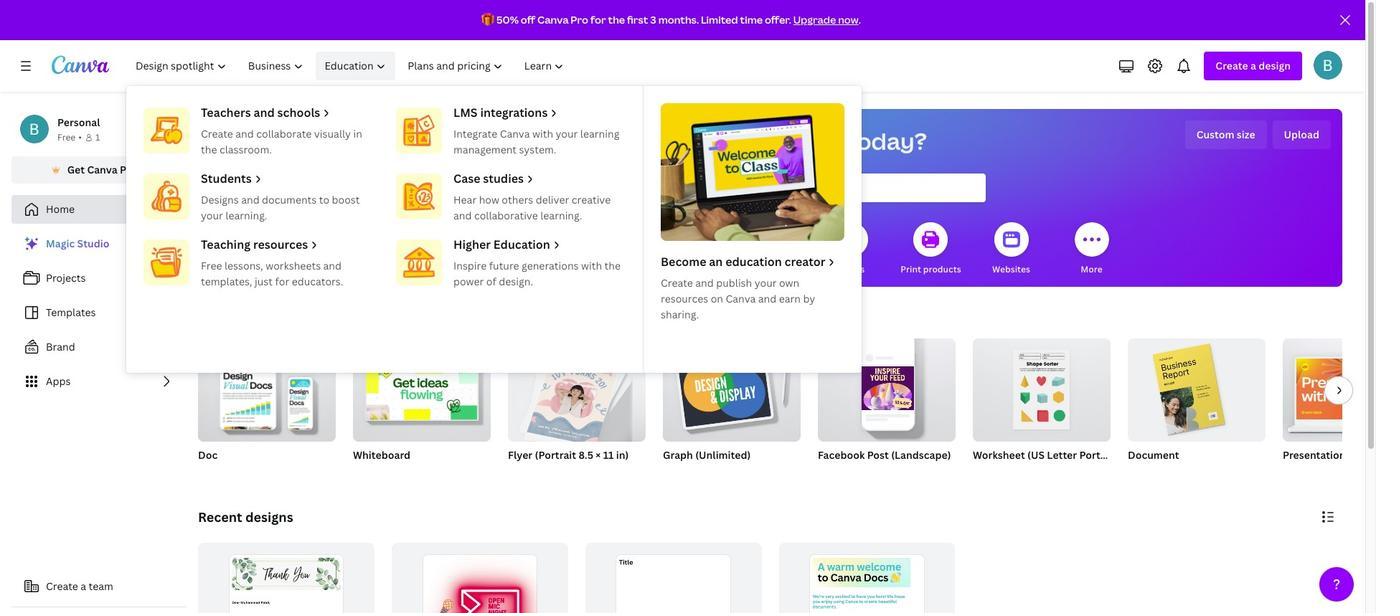 Task type: locate. For each thing, give the bounding box(es) containing it.
the up students
[[201, 143, 217, 156]]

templates link
[[11, 298, 187, 327]]

magic
[[46, 237, 75, 250]]

0 vertical spatial the
[[608, 13, 625, 27]]

×
[[596, 448, 601, 462]]

get
[[67, 163, 85, 176]]

2 vertical spatial your
[[755, 276, 777, 290]]

with inside integrate canva with your learning management system.
[[532, 127, 553, 141]]

doc
[[198, 448, 218, 462]]

and inside hear how others deliver creative and collaborative learning.
[[453, 209, 472, 222]]

your down social media
[[755, 276, 777, 290]]

None search field
[[555, 174, 985, 202]]

lessons,
[[224, 259, 263, 273]]

brad klo image
[[1314, 51, 1342, 80]]

your down designs
[[201, 209, 223, 222]]

canva down integrations
[[500, 127, 530, 141]]

you right the for
[[449, 263, 464, 275]]

resources up sharing.
[[661, 292, 708, 306]]

more
[[1081, 263, 1102, 275]]

1 horizontal spatial free
[[201, 259, 222, 273]]

create up "custom size" on the right of page
[[1216, 59, 1248, 72]]

create down presentations
[[661, 276, 693, 290]]

worksheet (us letter portrait) group
[[973, 333, 1121, 481]]

resources up worksheets
[[253, 237, 308, 253]]

0 vertical spatial education
[[325, 59, 374, 72]]

create for create a design
[[1216, 59, 1248, 72]]

0 vertical spatial for
[[590, 13, 606, 27]]

upload
[[1284, 128, 1319, 141]]

group inside the "worksheet (us letter portrait)" group
[[973, 333, 1111, 442]]

free lessons, worksheets and templates, just for educators.
[[201, 259, 343, 288]]

0 vertical spatial free
[[57, 131, 76, 143]]

0 horizontal spatial with
[[532, 127, 553, 141]]

11
[[603, 448, 614, 462]]

2 vertical spatial the
[[604, 259, 621, 273]]

the right generations
[[604, 259, 621, 273]]

whiteboards
[[583, 263, 636, 275]]

education
[[325, 59, 374, 72], [493, 237, 550, 253]]

group for facebook post (landscape)
[[818, 333, 956, 442]]

1 horizontal spatial your
[[556, 127, 578, 141]]

and
[[254, 105, 275, 121], [236, 127, 254, 141], [241, 193, 259, 207], [453, 209, 472, 222], [323, 259, 342, 273], [695, 276, 714, 290], [758, 292, 776, 306]]

pro right off
[[571, 13, 588, 27]]

education up docs
[[493, 237, 550, 253]]

to
[[319, 193, 329, 207]]

home
[[46, 202, 75, 216]]

post
[[867, 448, 889, 462]]

create down teachers
[[201, 127, 233, 141]]

pro inside 'button'
[[120, 163, 137, 176]]

1 horizontal spatial you
[[721, 126, 763, 156]]

0 horizontal spatial for
[[275, 275, 289, 288]]

you
[[721, 126, 763, 156], [449, 263, 464, 275]]

0 horizontal spatial free
[[57, 131, 76, 143]]

group
[[818, 333, 956, 442], [973, 333, 1111, 442], [1128, 333, 1266, 442], [198, 339, 336, 442], [353, 339, 491, 442], [508, 339, 646, 447], [663, 339, 801, 442], [1283, 339, 1376, 442]]

free left •
[[57, 131, 76, 143]]

designs and documents to boost your learning.
[[201, 193, 360, 222]]

educators.
[[292, 275, 343, 288]]

facebook post (landscape) group
[[818, 333, 956, 481]]

design.
[[499, 275, 533, 288]]

your for lms integrations
[[556, 127, 578, 141]]

1 horizontal spatial learning.
[[540, 209, 582, 222]]

integrate
[[453, 127, 497, 141]]

(16:9)
[[1348, 448, 1376, 462]]

Search search field
[[584, 174, 957, 202]]

create for create and collaborate visually in the classroom.
[[201, 127, 233, 141]]

0 vertical spatial your
[[556, 127, 578, 141]]

learning.
[[225, 209, 267, 222], [540, 209, 582, 222]]

list
[[11, 230, 187, 396]]

get canva pro button
[[11, 156, 187, 184]]

home link
[[11, 195, 187, 224]]

and left "earn"
[[758, 292, 776, 306]]

the inside create and collaborate visually in the classroom.
[[201, 143, 217, 156]]

create inside dropdown button
[[1216, 59, 1248, 72]]

learning. down deliver
[[540, 209, 582, 222]]

your
[[556, 127, 578, 141], [201, 209, 223, 222], [755, 276, 777, 290]]

custom size
[[1196, 128, 1255, 141]]

more button
[[1074, 212, 1109, 287]]

for left first
[[590, 13, 606, 27]]

1 vertical spatial free
[[201, 259, 222, 273]]

and up classroom.
[[236, 127, 254, 141]]

1 horizontal spatial resources
[[661, 292, 708, 306]]

projects
[[46, 271, 86, 285]]

1 vertical spatial you
[[449, 263, 464, 275]]

education button
[[316, 52, 396, 80]]

(landscape)
[[891, 448, 951, 462]]

canva right "get"
[[87, 163, 117, 176]]

a inside button
[[81, 580, 86, 593]]

design left the brad klo icon
[[1259, 59, 1291, 72]]

for right just
[[275, 275, 289, 288]]

sharing.
[[661, 308, 699, 321]]

1 vertical spatial resources
[[661, 292, 708, 306]]

1 vertical spatial with
[[581, 259, 602, 273]]

create a team
[[46, 580, 113, 593]]

creator
[[785, 254, 825, 270]]

0 vertical spatial a
[[1250, 59, 1256, 72]]

your inside designs and documents to boost your learning.
[[201, 209, 223, 222]]

upgrade now button
[[793, 13, 859, 27]]

a up size
[[1250, 59, 1256, 72]]

create for create and publish your own resources on canva and earn by sharing.
[[661, 276, 693, 290]]

create
[[1216, 59, 1248, 72], [201, 127, 233, 141], [661, 276, 693, 290], [46, 580, 78, 593]]

personal
[[57, 116, 100, 129]]

learning. inside hear how others deliver creative and collaborative learning.
[[540, 209, 582, 222]]

and inside create and collaborate visually in the classroom.
[[236, 127, 254, 141]]

higher
[[453, 237, 491, 253]]

future
[[489, 259, 519, 273]]

3
[[650, 13, 656, 27]]

pro
[[571, 13, 588, 27], [120, 163, 137, 176]]

free up templates,
[[201, 259, 222, 273]]

1 horizontal spatial a
[[1250, 59, 1256, 72]]

your inside the create and publish your own resources on canva and earn by sharing.
[[755, 276, 777, 290]]

with right generations
[[581, 259, 602, 273]]

an
[[709, 254, 723, 270]]

0 horizontal spatial learning.
[[225, 209, 267, 222]]

1 vertical spatial the
[[201, 143, 217, 156]]

your up system.
[[556, 127, 578, 141]]

1 vertical spatial education
[[493, 237, 550, 253]]

with up system.
[[532, 127, 553, 141]]

products
[[923, 263, 961, 275]]

your inside integrate canva with your learning management system.
[[556, 127, 578, 141]]

0 horizontal spatial you
[[449, 263, 464, 275]]

and down hear
[[453, 209, 472, 222]]

hear how others deliver creative and collaborative learning.
[[453, 193, 611, 222]]

documents
[[262, 193, 317, 207]]

publish
[[716, 276, 752, 290]]

0 horizontal spatial pro
[[120, 163, 137, 176]]

1 vertical spatial design
[[768, 126, 841, 156]]

designs
[[245, 509, 293, 526]]

1 horizontal spatial pro
[[571, 13, 588, 27]]

graph (unlimited) group
[[663, 339, 801, 481]]

pro up home link
[[120, 163, 137, 176]]

1 vertical spatial for
[[275, 275, 289, 288]]

free for free •
[[57, 131, 76, 143]]

learning. up teaching resources
[[225, 209, 267, 222]]

group for doc
[[198, 339, 336, 442]]

1 vertical spatial your
[[201, 209, 223, 222]]

others
[[502, 193, 533, 207]]

free inside the 'free lessons, worksheets and templates, just for educators.'
[[201, 259, 222, 273]]

worksheets
[[266, 259, 321, 273]]

create inside button
[[46, 580, 78, 593]]

resources
[[253, 237, 308, 253], [661, 292, 708, 306]]

design inside dropdown button
[[1259, 59, 1291, 72]]

what
[[613, 126, 674, 156]]

0 horizontal spatial a
[[81, 580, 86, 593]]

1 vertical spatial pro
[[120, 163, 137, 176]]

create inside create and collaborate visually in the classroom.
[[201, 127, 233, 141]]

0 vertical spatial you
[[721, 126, 763, 156]]

videos button
[[833, 212, 868, 287]]

worksheet (us letter portrait)
[[973, 448, 1121, 462]]

0 vertical spatial pro
[[571, 13, 588, 27]]

1 learning. from the left
[[225, 209, 267, 222]]

a left team
[[81, 580, 86, 593]]

2 learning. from the left
[[540, 209, 582, 222]]

education up in
[[325, 59, 374, 72]]

size
[[1237, 128, 1255, 141]]

and right designs
[[241, 193, 259, 207]]

0 vertical spatial design
[[1259, 59, 1291, 72]]

canva inside "get canva pro" 'button'
[[87, 163, 117, 176]]

projects link
[[11, 264, 187, 293]]

social media
[[744, 263, 797, 275]]

create inside the create and publish your own resources on canva and earn by sharing.
[[661, 276, 693, 290]]

1 horizontal spatial with
[[581, 259, 602, 273]]

the left first
[[608, 13, 625, 27]]

a inside dropdown button
[[1250, 59, 1256, 72]]

docs button
[[512, 212, 546, 287]]

you right will
[[721, 126, 763, 156]]

print products
[[901, 263, 961, 275]]

1 horizontal spatial design
[[1259, 59, 1291, 72]]

and up the educators.
[[323, 259, 342, 273]]

the inside inspire future generations with the power of design.
[[604, 259, 621, 273]]

.
[[859, 13, 861, 27]]

brand link
[[11, 333, 187, 362]]

design
[[1259, 59, 1291, 72], [768, 126, 841, 156]]

letter
[[1047, 448, 1077, 462]]

1 horizontal spatial education
[[493, 237, 550, 253]]

for you button
[[432, 212, 466, 287]]

presentation (16:9) group
[[1283, 339, 1376, 481]]

create left team
[[46, 580, 78, 593]]

1 vertical spatial a
[[81, 580, 86, 593]]

the
[[608, 13, 625, 27], [201, 143, 217, 156], [604, 259, 621, 273]]

learning
[[580, 127, 619, 141]]

today?
[[846, 126, 927, 156]]

design up search search box
[[768, 126, 841, 156]]

2 horizontal spatial your
[[755, 276, 777, 290]]

group for graph (unlimited)
[[663, 339, 801, 442]]

0 horizontal spatial education
[[325, 59, 374, 72]]

social media button
[[744, 212, 797, 287]]

(us
[[1027, 448, 1045, 462]]

generations
[[522, 259, 579, 273]]

0 vertical spatial resources
[[253, 237, 308, 253]]

0 vertical spatial with
[[532, 127, 553, 141]]

canva down publish
[[726, 292, 756, 306]]

free
[[57, 131, 76, 143], [201, 259, 222, 273]]

flyer (portrait 8.5 × 11 in)
[[508, 448, 629, 462]]

just
[[255, 275, 273, 288]]

integrations
[[480, 105, 548, 121]]

0 horizontal spatial your
[[201, 209, 223, 222]]

collaborate
[[256, 127, 312, 141]]



Task type: describe. For each thing, give the bounding box(es) containing it.
education inside 'education' 'popup button'
[[325, 59, 374, 72]]

create for create a team
[[46, 580, 78, 593]]

brand
[[46, 340, 75, 354]]

group for whiteboard
[[353, 339, 491, 442]]

and inside designs and documents to boost your learning.
[[241, 193, 259, 207]]

classroom.
[[219, 143, 272, 156]]

earn
[[779, 292, 801, 306]]

create a design button
[[1204, 52, 1302, 80]]

system.
[[519, 143, 556, 156]]

higher education
[[453, 237, 550, 253]]

presentations button
[[661, 212, 719, 287]]

become
[[661, 254, 706, 270]]

create a team button
[[11, 573, 187, 601]]

for inside the 'free lessons, worksheets and templates, just for educators.'
[[275, 275, 289, 288]]

of
[[486, 275, 496, 288]]

first
[[627, 13, 648, 27]]

•
[[78, 131, 82, 143]]

presentation (16:9)
[[1283, 448, 1376, 462]]

free for free lessons, worksheets and templates, just for educators.
[[201, 259, 222, 273]]

create and collaborate visually in the classroom.
[[201, 127, 362, 156]]

in
[[353, 127, 362, 141]]

you inside button
[[449, 263, 464, 275]]

education menu
[[126, 86, 862, 373]]

magic studio link
[[11, 230, 187, 258]]

graph (unlimited)
[[663, 448, 751, 462]]

inspire future generations with the power of design.
[[453, 259, 621, 288]]

8.5
[[579, 448, 593, 462]]

create and publish your own resources on canva and earn by sharing.
[[661, 276, 815, 321]]

templates
[[46, 306, 96, 319]]

print
[[901, 263, 921, 275]]

team
[[89, 580, 113, 593]]

how
[[479, 193, 499, 207]]

students
[[201, 171, 252, 187]]

(unlimited)
[[695, 448, 751, 462]]

in)
[[616, 448, 629, 462]]

boost
[[332, 193, 360, 207]]

docs
[[519, 263, 540, 275]]

top level navigation element
[[126, 52, 862, 373]]

canva right off
[[537, 13, 569, 27]]

resources inside the create and publish your own resources on canva and earn by sharing.
[[661, 292, 708, 306]]

for you
[[433, 263, 464, 275]]

list containing magic studio
[[11, 230, 187, 396]]

whiteboards button
[[583, 212, 636, 287]]

print products button
[[901, 212, 961, 287]]

get canva pro
[[67, 163, 137, 176]]

inspire
[[453, 259, 487, 273]]

and up collaborate
[[254, 105, 275, 121]]

group for worksheet (us letter portrait)
[[973, 333, 1111, 442]]

months.
[[658, 13, 699, 27]]

a for team
[[81, 580, 86, 593]]

and down presentations
[[695, 276, 714, 290]]

1 horizontal spatial for
[[590, 13, 606, 27]]

education inside the 'education' menu
[[493, 237, 550, 253]]

recent
[[198, 509, 242, 526]]

custom
[[1196, 128, 1234, 141]]

integrate canva with your learning management system.
[[453, 127, 619, 156]]

case studies
[[453, 171, 524, 187]]

portrait)
[[1079, 448, 1121, 462]]

canva inside the create and publish your own resources on canva and earn by sharing.
[[726, 292, 756, 306]]

become an education creator
[[661, 254, 825, 270]]

doc group
[[198, 339, 336, 481]]

a for design
[[1250, 59, 1256, 72]]

case
[[453, 171, 480, 187]]

free •
[[57, 131, 82, 143]]

will
[[679, 126, 716, 156]]

group for document
[[1128, 333, 1266, 442]]

flyer (portrait 8.5 × 11 in) group
[[508, 339, 646, 481]]

whiteboard group
[[353, 339, 491, 481]]

custom size button
[[1185, 121, 1267, 149]]

learning. inside designs and documents to boost your learning.
[[225, 209, 267, 222]]

flyer
[[508, 448, 533, 462]]

graph
[[663, 448, 693, 462]]

and inside the 'free lessons, worksheets and templates, just for educators.'
[[323, 259, 342, 273]]

facebook
[[818, 448, 865, 462]]

magic studio
[[46, 237, 109, 250]]

videos
[[836, 263, 865, 275]]

management
[[453, 143, 517, 156]]

0 horizontal spatial design
[[768, 126, 841, 156]]

0 horizontal spatial resources
[[253, 237, 308, 253]]

create a design
[[1216, 59, 1291, 72]]

with inside inspire future generations with the power of design.
[[581, 259, 602, 273]]

now
[[838, 13, 859, 27]]

lms integrations
[[453, 105, 548, 121]]

lms
[[453, 105, 478, 121]]

what will you design today?
[[613, 126, 927, 156]]

🎁
[[481, 13, 494, 27]]

teaching resources
[[201, 237, 308, 253]]

presentation
[[1283, 448, 1346, 462]]

designs
[[201, 193, 239, 207]]

presentations
[[661, 263, 719, 275]]

by
[[803, 292, 815, 306]]

collaborative
[[474, 209, 538, 222]]

🎁 50% off canva pro for the first 3 months. limited time offer. upgrade now .
[[481, 13, 861, 27]]

your for become an education creator
[[755, 276, 777, 290]]

document group
[[1128, 333, 1266, 481]]

on
[[711, 292, 723, 306]]

facebook post (landscape)
[[818, 448, 951, 462]]

recent designs
[[198, 509, 293, 526]]

canva inside integrate canva with your learning management system.
[[500, 127, 530, 141]]

upgrade
[[793, 13, 836, 27]]

apps
[[46, 374, 71, 388]]

websites
[[992, 263, 1030, 275]]



Task type: vqa. For each thing, say whether or not it's contained in the screenshot.


